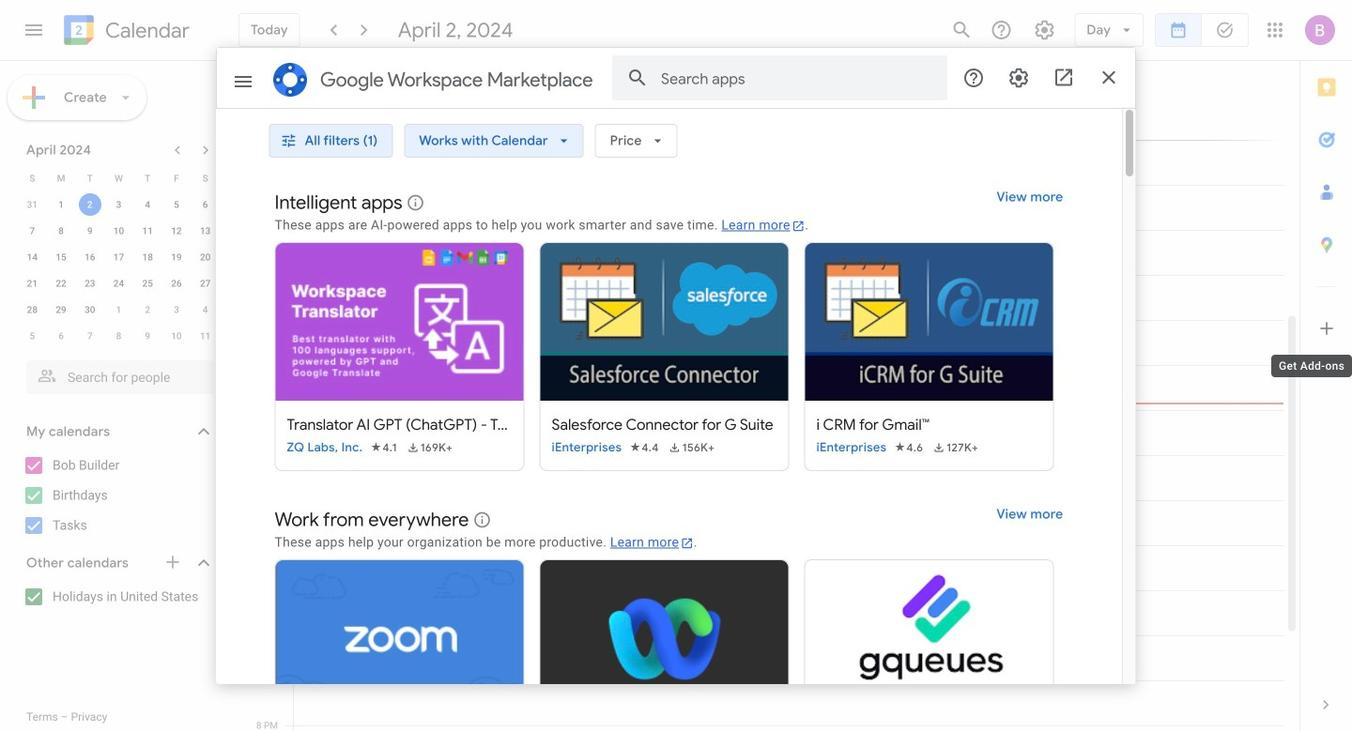 Task type: locate. For each thing, give the bounding box(es) containing it.
22 element
[[50, 272, 72, 295]]

may 5 element
[[21, 325, 44, 347]]

may 1 element
[[108, 299, 130, 321]]

17 element
[[108, 246, 130, 269]]

3 row from the top
[[18, 218, 220, 244]]

1 row from the top
[[18, 165, 220, 192]]

9 element
[[79, 220, 101, 242]]

heading
[[101, 19, 190, 42]]

column header
[[293, 61, 1285, 140]]

row up 3 "element"
[[18, 165, 220, 192]]

28 element
[[21, 299, 44, 321]]

cell inside "april 2024" grid
[[76, 192, 104, 218]]

row up may 1 element at the top
[[18, 270, 220, 297]]

march 31 element
[[21, 193, 44, 216]]

4 element
[[136, 193, 159, 216]]

cell
[[76, 192, 104, 218]]

row
[[18, 165, 220, 192], [18, 192, 220, 218], [18, 218, 220, 244], [18, 244, 220, 270], [18, 270, 220, 297], [18, 297, 220, 323], [18, 323, 220, 349]]

None search field
[[0, 353, 233, 394]]

row down 24 element
[[18, 297, 220, 323]]

27 element
[[194, 272, 217, 295]]

6 row from the top
[[18, 297, 220, 323]]

30 element
[[79, 299, 101, 321]]

may 8 element
[[108, 325, 130, 347]]

calendar element
[[60, 11, 190, 53]]

grid
[[240, 61, 1300, 732]]

may 3 element
[[165, 299, 188, 321]]

7 element
[[21, 220, 44, 242]]

april 2024 grid
[[18, 165, 220, 349]]

tab list
[[1301, 61, 1352, 679]]

row down may 1 element at the top
[[18, 323, 220, 349]]

row up 17 element
[[18, 218, 220, 244]]

my calendars list
[[4, 451, 233, 541]]

23 element
[[79, 272, 101, 295]]

5 row from the top
[[18, 270, 220, 297]]

row down 10 element
[[18, 244, 220, 270]]

may 6 element
[[50, 325, 72, 347]]

row group
[[18, 192, 220, 349]]

row up 10 element
[[18, 192, 220, 218]]



Task type: describe. For each thing, give the bounding box(es) containing it.
may 9 element
[[136, 325, 159, 347]]

12 element
[[165, 220, 188, 242]]

20 element
[[194, 246, 217, 269]]

24 element
[[108, 272, 130, 295]]

16 element
[[79, 246, 101, 269]]

18 element
[[136, 246, 159, 269]]

25 element
[[136, 272, 159, 295]]

may 7 element
[[79, 325, 101, 347]]

main drawer image
[[23, 19, 45, 41]]

19 element
[[165, 246, 188, 269]]

11 element
[[136, 220, 159, 242]]

may 11 element
[[194, 325, 217, 347]]

4 row from the top
[[18, 244, 220, 270]]

21 element
[[21, 272, 44, 295]]

29 element
[[50, 299, 72, 321]]

7 row from the top
[[18, 323, 220, 349]]

may 10 element
[[165, 325, 188, 347]]

3 element
[[108, 193, 130, 216]]

may 4 element
[[194, 299, 217, 321]]

13 element
[[194, 220, 217, 242]]

2, today element
[[79, 193, 101, 216]]

may 2 element
[[136, 299, 159, 321]]

6 element
[[194, 193, 217, 216]]

8 element
[[50, 220, 72, 242]]

1 element
[[50, 193, 72, 216]]

15 element
[[50, 246, 72, 269]]

heading inside calendar element
[[101, 19, 190, 42]]

10 element
[[108, 220, 130, 242]]

26 element
[[165, 272, 188, 295]]

2 row from the top
[[18, 192, 220, 218]]

5 element
[[165, 193, 188, 216]]

14 element
[[21, 246, 44, 269]]



Task type: vqa. For each thing, say whether or not it's contained in the screenshot.
top An
no



